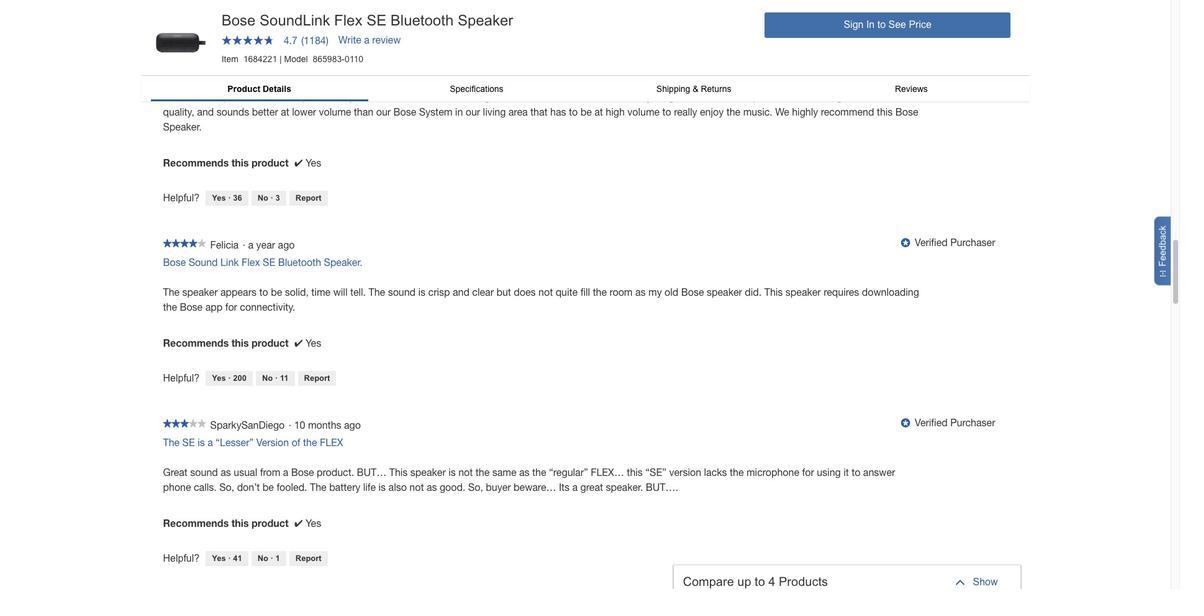 Task type: locate. For each thing, give the bounding box(es) containing it.
not right also
[[410, 482, 424, 493]]

product.
[[317, 467, 354, 478]]

of inside my husband likes this speaker even more than i do!  i was so surprised because when i purchased the speaker i thought that i would use it more.  using "pandora," since i did the "set-up" on both of our phones, my husband has had fun listening to all the music he listened to as a young man.  the bose speaker has amazing tone and base quality, and sounds better at lower volume than our bose system in our living area that has to be at high volume to really enjoy the music.  we highly recommend this bose speaker.
[[274, 91, 282, 102]]

details
[[263, 84, 291, 94]]

yes
[[306, 157, 321, 168], [212, 193, 226, 203], [306, 337, 321, 349], [212, 374, 226, 383], [306, 518, 321, 529], [212, 554, 226, 563]]

model
[[284, 54, 308, 64]]

·
[[240, 29, 243, 40], [228, 193, 231, 203], [271, 193, 273, 203], [243, 239, 246, 250], [228, 374, 231, 383], [275, 374, 278, 383], [289, 420, 292, 431], [228, 554, 231, 563], [271, 554, 273, 563]]

appears
[[221, 286, 257, 298]]

1 ✔ from the top
[[295, 157, 303, 168]]

bose
[[222, 12, 256, 29], [190, 46, 213, 58], [722, 91, 744, 102], [394, 106, 417, 117], [896, 106, 919, 117], [163, 257, 186, 268], [682, 286, 705, 298], [180, 301, 203, 313], [291, 467, 314, 478]]

yes left 200
[[212, 374, 226, 383]]

1 vertical spatial it
[[844, 467, 850, 478]]

bose sound link flex se bluetooth speaker.
[[163, 257, 363, 268]]

2 vertical spatial verified
[[916, 417, 948, 428]]

1 vertical spatial be
[[271, 286, 282, 298]]

11 for sogal
[[245, 29, 256, 40]]

0 vertical spatial verified
[[916, 26, 948, 38]]

1 vertical spatial great
[[163, 467, 188, 478]]

0110
[[345, 54, 364, 64]]

of
[[274, 91, 282, 102], [292, 437, 301, 448]]

|
[[280, 54, 282, 64]]

helpful? for my husband likes this speaker even more than i do!  i was so surprised because when i purchased the speaker i thought that i would use it more.  using "pandora," since i did the "set-up" on both of our phones, my husband has had fun listening to all the music he listened to as a young man.  the bose speaker has amazing tone and base quality, and sounds better at lower volume than our bose system in our living area that has to be at high volume to really enjoy the music.  we highly recommend this bose speaker.
[[163, 193, 200, 203]]

0 horizontal spatial at
[[281, 106, 290, 117]]

this up 41
[[232, 517, 249, 529]]

"regular"
[[549, 467, 589, 478]]

that
[[698, 76, 715, 87], [531, 106, 548, 117]]

0 horizontal spatial 11
[[245, 29, 256, 40]]

life
[[363, 482, 376, 493]]

great up the my
[[163, 46, 188, 58]]

1 vertical spatial bluetooth
[[278, 257, 321, 268]]

* for the speaker appears to be solid, time will tell. the sound is crisp and clear but does not quite fill the room as my old bose speaker did. this speaker requires downloading the bose app for connectivity.
[[901, 238, 911, 247]]

product details link
[[151, 82, 368, 99]]

1 horizontal spatial of
[[292, 437, 301, 448]]

the right lacks
[[730, 467, 744, 478]]

3 product from the top
[[252, 517, 289, 529]]

recommends down app
[[163, 337, 229, 349]]

0 horizontal spatial my
[[341, 91, 354, 102]]

felicia button
[[210, 237, 239, 252]]

using
[[807, 76, 833, 87]]

1 horizontal spatial it
[[844, 467, 850, 478]]

tone
[[846, 91, 865, 102]]

to
[[493, 91, 502, 102], [614, 91, 623, 102], [569, 106, 578, 117], [663, 106, 672, 117], [259, 286, 268, 298], [852, 467, 861, 478], [755, 575, 766, 589]]

✔ down lower
[[295, 157, 303, 168]]

0 horizontal spatial so,
[[220, 482, 234, 493]]

report button right no · 11
[[298, 371, 337, 386]]

1 vertical spatial * verified purchaser
[[901, 237, 996, 248]]

3 verified from the top
[[916, 417, 948, 428]]

sound inside great sound as usual from a bose product. but… this speaker is not the same as the "regular" flex… this "se" version lacks the microphone for using it to answer phone calls. so, don't be fooled. the battery life is also not as good. so, buyer beware… its a great speaker. but….
[[190, 467, 218, 478]]

1 vertical spatial product
[[252, 337, 289, 349]]

phone
[[163, 482, 191, 493]]

0 horizontal spatial flex
[[242, 257, 260, 268]]

0 vertical spatial months
[[259, 29, 293, 40]]

to up connectivity.
[[259, 286, 268, 298]]

really
[[675, 106, 698, 117]]

the up buyer
[[476, 467, 490, 478]]

None button
[[765, 12, 1012, 38]]

as up beware…
[[520, 467, 530, 478]]

that up man.
[[698, 76, 715, 87]]

my inside the speaker appears to be solid, time will tell. the sound is crisp and clear but does not quite fill the room as my old bose speaker did. this speaker requires downloading the bose app for connectivity.
[[649, 286, 662, 298]]

even
[[300, 76, 322, 87]]

shipping & returns
[[657, 84, 732, 94]]

1 so, from the left
[[220, 482, 234, 493]]

2 content helpfulness group from the top
[[163, 370, 337, 387]]

the right "fill"
[[593, 286, 607, 298]]

0 vertical spatial for
[[225, 301, 237, 313]]

ago for sparkysandiego · 10 months ago
[[344, 420, 361, 431]]

1 vertical spatial ago
[[278, 239, 295, 250]]

1 vertical spatial recommends this product ✔ yes
[[163, 337, 321, 349]]

great
[[163, 46, 188, 58], [163, 467, 188, 478]]

it right using
[[844, 467, 850, 478]]

2 vertical spatial not
[[410, 482, 424, 493]]

no for speaker.
[[262, 374, 273, 383]]

recommends this product ✔ yes up 41
[[163, 517, 321, 529]]

0 horizontal spatial our
[[285, 91, 300, 102]]

bluetooth up review
[[391, 12, 454, 29]]

0 vertical spatial ago
[[295, 29, 312, 40]]

my inside my husband likes this speaker even more than i do!  i was so surprised because when i purchased the speaker i thought that i would use it more.  using "pandora," since i did the "set-up" on both of our phones, my husband has had fun listening to all the music he listened to as a young man.  the bose speaker has amazing tone and base quality, and sounds better at lower volume than our bose system in our living area that has to be at high volume to really enjoy the music.  we highly recommend this bose speaker.
[[341, 91, 354, 102]]

0 horizontal spatial sound
[[190, 467, 218, 478]]

0 horizontal spatial not
[[410, 482, 424, 493]]

speaker left the requires
[[786, 286, 822, 298]]

not up "good."
[[459, 467, 473, 478]]

200
[[233, 374, 247, 383]]

listening
[[454, 91, 490, 102]]

2 vertical spatial no
[[258, 554, 269, 563]]

3 recommends from the top
[[163, 517, 229, 529]]

at
[[281, 106, 290, 117], [595, 106, 603, 117]]

1 recommends from the top
[[163, 156, 229, 168]]

write a review
[[339, 34, 401, 46]]

* verified purchaser for the speaker appears to be solid, time will tell. the sound is crisp and clear but does not quite fill the room as my old bose speaker did. this speaker requires downloading the bose app for connectivity.
[[901, 237, 996, 248]]

3 recommends this product ✔ yes from the top
[[163, 517, 321, 529]]

has down he
[[551, 106, 567, 117]]

✔
[[295, 157, 303, 168], [295, 337, 303, 349], [295, 518, 303, 529]]

flex…
[[591, 467, 625, 478]]

0 vertical spatial 11
[[245, 29, 256, 40]]

1 great from the top
[[163, 46, 188, 58]]

link
[[221, 257, 239, 268]]

tell.
[[350, 286, 366, 298]]

0 vertical spatial *
[[901, 28, 911, 37]]

1 vertical spatial recommends
[[163, 337, 229, 349]]

helpful? left yes · 200
[[163, 373, 200, 383]]

buyer
[[486, 482, 511, 493]]

1 vertical spatial flex
[[242, 257, 260, 268]]

yes down fooled.
[[306, 518, 321, 529]]

that down music
[[531, 106, 548, 117]]

it
[[771, 76, 776, 87], [844, 467, 850, 478]]

will
[[334, 286, 348, 298]]

i
[[372, 76, 375, 87], [394, 76, 397, 87], [545, 76, 548, 87], [655, 76, 658, 87], [717, 76, 720, 87], [913, 76, 916, 87]]

report button right 3
[[289, 191, 328, 205]]

and down sogal · 11 months ago
[[256, 46, 272, 58]]

3 helpful? from the top
[[163, 553, 200, 564]]

1 vertical spatial 11
[[280, 374, 289, 383]]

0 horizontal spatial ago
[[278, 239, 295, 250]]

lacks
[[705, 467, 728, 478]]

6 i from the left
[[913, 76, 916, 87]]

1 vertical spatial no
[[262, 374, 273, 383]]

2 horizontal spatial speaker
[[747, 91, 784, 102]]

0 horizontal spatial of
[[274, 91, 282, 102]]

3 * from the top
[[901, 418, 911, 428]]

no right 200
[[262, 374, 273, 383]]

0 horizontal spatial months
[[259, 29, 293, 40]]

not right does
[[539, 286, 553, 298]]

answer
[[864, 467, 896, 478]]

1 vertical spatial for
[[803, 467, 815, 478]]

0 vertical spatial helpful?
[[163, 193, 200, 203]]

write a review button
[[339, 34, 401, 46]]

· for no · 3
[[271, 193, 273, 203]]

3 purchaser from the top
[[951, 417, 996, 428]]

flex up 'write'
[[334, 12, 363, 29]]

1 helpful? from the top
[[163, 193, 200, 203]]

our up lower
[[285, 91, 300, 102]]

2 horizontal spatial se
[[367, 12, 387, 29]]

1 horizontal spatial our
[[376, 106, 391, 117]]

2 vertical spatial purchaser
[[951, 417, 996, 428]]

purchased
[[551, 76, 598, 87]]

1 vertical spatial this
[[390, 467, 408, 478]]

0 horizontal spatial se
[[182, 437, 195, 448]]

recommends this product ✔ yes up 36
[[163, 156, 321, 168]]

it inside my husband likes this speaker even more than i do!  i was so surprised because when i purchased the speaker i thought that i would use it more.  using "pandora," since i did the "set-up" on both of our phones, my husband has had fun listening to all the music he listened to as a young man.  the bose speaker has amazing tone and base quality, and sounds better at lower volume than our bose system in our living area that has to be at high volume to really enjoy the music.  we highly recommend this bose speaker.
[[771, 76, 776, 87]]

to left all
[[493, 91, 502, 102]]

✔ down connectivity.
[[295, 337, 303, 349]]

this inside the speaker appears to be solid, time will tell. the sound is crisp and clear but does not quite fill the room as my old bose speaker did. this speaker requires downloading the bose app for connectivity.
[[765, 286, 783, 298]]

1 horizontal spatial bluetooth
[[391, 12, 454, 29]]

volume down phones,
[[319, 106, 351, 117]]

reviews
[[896, 84, 929, 94]]

of right both
[[274, 91, 282, 102]]

* verified purchaser for great sound as usual from a bose product. but… this speaker is not the same as the "regular" flex… this "se" version lacks the microphone for using it to answer phone calls. so, don't be fooled. the battery life is also not as good. so, buyer beware… its a great speaker. but….
[[901, 417, 996, 428]]

ago for sogal · 11 months ago
[[295, 29, 312, 40]]

is left crisp
[[419, 286, 426, 298]]

&
[[693, 84, 699, 94]]

to down he
[[569, 106, 578, 117]]

2 vertical spatial be
[[263, 482, 274, 493]]

2 vertical spatial report
[[296, 554, 322, 563]]

0 horizontal spatial it
[[771, 76, 776, 87]]

0 vertical spatial content helpfulness group
[[163, 189, 328, 207]]

2 purchaser from the top
[[951, 237, 996, 248]]

0 vertical spatial than
[[350, 76, 369, 87]]

* verified purchaser
[[901, 26, 996, 38], [901, 237, 996, 248], [901, 417, 996, 428]]

2 recommends this product ✔ yes from the top
[[163, 337, 321, 349]]

41
[[233, 554, 242, 563]]

feedback link
[[1155, 216, 1177, 286]]

1 purchaser from the top
[[951, 26, 996, 38]]

this inside great sound as usual from a bose product. but… this speaker is not the same as the "regular" flex… this "se" version lacks the microphone for using it to answer phone calls. so, don't be fooled. the battery life is also not as good. so, buyer beware… its a great speaker. but….
[[627, 467, 643, 478]]

0 horizontal spatial volume
[[319, 106, 351, 117]]

sound!
[[310, 46, 341, 58]]

1 horizontal spatial volume
[[628, 106, 660, 117]]

product for up"
[[252, 156, 289, 168]]

· for yes · 41
[[228, 554, 231, 563]]

verified for the speaker appears to be solid, time will tell. the sound is crisp and clear but does not quite fill the room as my old bose speaker did. this speaker requires downloading the bose app for connectivity.
[[916, 237, 948, 248]]

0 vertical spatial be
[[581, 106, 592, 117]]

recommends this product ✔ yes up 200
[[163, 337, 321, 349]]

· left 1
[[271, 554, 273, 563]]

months up "flex"
[[308, 420, 342, 431]]

0 vertical spatial product
[[252, 156, 289, 168]]

ago for felicia · a year ago
[[278, 239, 295, 250]]

2 verified from the top
[[916, 237, 948, 248]]

3 content helpfulness group from the top
[[163, 550, 328, 568]]

0 horizontal spatial has
[[399, 91, 414, 102]]

report right 3
[[296, 193, 322, 203]]

1 vertical spatial report button
[[298, 371, 337, 386]]

not inside the speaker appears to be solid, time will tell. the sound is crisp and clear but does not quite fill the room as my old bose speaker did. this speaker requires downloading the bose app for connectivity.
[[539, 286, 553, 298]]

0 horizontal spatial this
[[390, 467, 408, 478]]

1 horizontal spatial ago
[[295, 29, 312, 40]]

2 vertical spatial helpful?
[[163, 553, 200, 564]]

1 content helpfulness group from the top
[[163, 189, 328, 207]]

2 vertical spatial recommends
[[163, 517, 229, 529]]

battery
[[330, 482, 361, 493]]

2 * from the top
[[901, 238, 911, 247]]

2 product from the top
[[252, 337, 289, 349]]

sound
[[189, 257, 218, 268]]

✔ for connectivity.
[[295, 337, 303, 349]]

a left "lesser"
[[208, 437, 213, 448]]

great up phone
[[163, 467, 188, 478]]

1 product from the top
[[252, 156, 289, 168]]

0 vertical spatial sound
[[388, 286, 416, 298]]

sound
[[388, 286, 416, 298], [190, 467, 218, 478]]

has down more.
[[787, 91, 803, 102]]

no
[[258, 193, 269, 203], [262, 374, 273, 383], [258, 554, 269, 563]]

2 ✔ from the top
[[295, 337, 303, 349]]

3 * verified purchaser from the top
[[901, 417, 996, 428]]

content helpfulness group
[[163, 189, 328, 207], [163, 370, 337, 387], [163, 550, 328, 568]]

· left 41
[[228, 554, 231, 563]]

bose left app
[[180, 301, 203, 313]]

0 vertical spatial it
[[771, 76, 776, 87]]

to left the 4 at the bottom
[[755, 575, 766, 589]]

2 horizontal spatial ago
[[344, 420, 361, 431]]

i up young
[[655, 76, 658, 87]]

3 ✔ from the top
[[295, 518, 303, 529]]

months up the "perfect"
[[259, 29, 293, 40]]

has
[[399, 91, 414, 102], [787, 91, 803, 102], [551, 106, 567, 117]]

1 verified from the top
[[916, 26, 948, 38]]

and inside the speaker appears to be solid, time will tell. the sound is crisp and clear but does not quite fill the room as my old bose speaker did. this speaker requires downloading the bose app for connectivity.
[[453, 286, 470, 298]]

2 recommends from the top
[[163, 337, 229, 349]]

bose soundlink flex se bluetooth speaker
[[222, 12, 514, 29]]

purchaser for my husband likes this speaker even more than i do!  i was so surprised because when i purchased the speaker i thought that i would use it more.  using "pandora," since i did the "set-up" on both of our phones, my husband has had fun listening to all the music he listened to as a young man.  the bose speaker has amazing tone and base quality, and sounds better at lower volume than our bose system in our living area that has to be at high volume to really enjoy the music.  we highly recommend this bose speaker.
[[951, 26, 996, 38]]

0 vertical spatial report button
[[289, 191, 328, 205]]

helpful? left yes · 36
[[163, 193, 200, 203]]

0 horizontal spatial husband
[[180, 76, 218, 87]]

0 vertical spatial of
[[274, 91, 282, 102]]

2 * verified purchaser from the top
[[901, 237, 996, 248]]

speaker. down quality,
[[163, 121, 202, 132]]

my left the old
[[649, 286, 662, 298]]

for down appears
[[225, 301, 237, 313]]

0 horizontal spatial speaker.
[[163, 121, 202, 132]]

no left 3
[[258, 193, 269, 203]]

1 horizontal spatial that
[[698, 76, 715, 87]]

0 vertical spatial husband
[[180, 76, 218, 87]]

1 vertical spatial sound
[[190, 467, 218, 478]]

speaker. up will
[[324, 257, 363, 268]]

i left would
[[717, 76, 720, 87]]

1 vertical spatial se
[[263, 257, 276, 268]]

2 vertical spatial * verified purchaser
[[901, 417, 996, 428]]

product up no · 1
[[252, 517, 289, 529]]

i right since
[[913, 76, 916, 87]]

product
[[228, 84, 261, 94]]

"lesser"
[[216, 437, 254, 448]]

sogal · 11 months ago
[[210, 29, 318, 40]]

1 horizontal spatial sound
[[388, 286, 416, 298]]

a right its
[[573, 482, 578, 493]]

to left answer
[[852, 467, 861, 478]]

great inside great sound as usual from a bose product. but… this speaker is not the same as the "regular" flex… this "se" version lacks the microphone for using it to answer phone calls. so, don't be fooled. the battery life is also not as good. so, buyer beware… its a great speaker. but….
[[163, 467, 188, 478]]

0 vertical spatial purchaser
[[951, 26, 996, 38]]

· for no · 11
[[275, 374, 278, 383]]

0 vertical spatial speaker.
[[163, 121, 202, 132]]

1 horizontal spatial months
[[308, 420, 342, 431]]

0 vertical spatial flex
[[334, 12, 363, 29]]

report for of
[[296, 554, 322, 563]]

ago down soundlink
[[295, 29, 312, 40]]

1 recommends this product ✔ yes from the top
[[163, 156, 321, 168]]

2 horizontal spatial not
[[539, 286, 553, 298]]

10
[[294, 420, 305, 431]]

1 horizontal spatial this
[[765, 286, 783, 298]]

0 vertical spatial speaker
[[458, 12, 514, 29]]

0 vertical spatial recommends this product ✔ yes
[[163, 156, 321, 168]]

1 vertical spatial husband
[[357, 91, 396, 102]]

2 great from the top
[[163, 467, 188, 478]]

base
[[888, 91, 909, 102]]

✔ down fooled.
[[295, 518, 303, 529]]

* for my husband likes this speaker even more than i do!  i was so surprised because when i purchased the speaker i thought that i would use it more.  using "pandora," since i did the "set-up" on both of our phones, my husband has had fun listening to all the music he listened to as a young man.  the bose speaker has amazing tone and base quality, and sounds better at lower volume than our bose system in our living area that has to be at high volume to really enjoy the music.  we highly recommend this bose speaker.
[[901, 28, 911, 37]]

the up beware…
[[533, 467, 547, 478]]

· right 200
[[275, 374, 278, 383]]

1 vertical spatial speaker
[[216, 46, 253, 58]]

ago up product.
[[344, 420, 361, 431]]

bluetooth up the solid,
[[278, 257, 321, 268]]

speaker up "good."
[[411, 467, 446, 478]]

product up no · 3
[[252, 156, 289, 168]]

1 horizontal spatial at
[[595, 106, 603, 117]]

0 vertical spatial bluetooth
[[391, 12, 454, 29]]

1 * from the top
[[901, 28, 911, 37]]

1 * verified purchaser from the top
[[901, 26, 996, 38]]

the speaker appears to be solid, time will tell. the sound is crisp and clear but does not quite fill the room as my old bose speaker did. this speaker requires downloading the bose app for connectivity.
[[163, 286, 920, 313]]

product down connectivity.
[[252, 337, 289, 349]]

0 vertical spatial * verified purchaser
[[901, 26, 996, 38]]

as inside the speaker appears to be solid, time will tell. the sound is crisp and clear but does not quite fill the room as my old bose speaker did. this speaker requires downloading the bose app for connectivity.
[[636, 286, 646, 298]]

content helpfulness group for of
[[163, 550, 328, 568]]

shipping & returns link
[[586, 82, 803, 96]]

perfect
[[275, 46, 307, 58]]

2 vertical spatial *
[[901, 418, 911, 428]]

"se"
[[646, 467, 667, 478]]

se
[[367, 12, 387, 29], [263, 257, 276, 268], [182, 437, 195, 448]]

sound inside the speaker appears to be solid, time will tell. the sound is crisp and clear but does not quite fill the room as my old bose speaker did. this speaker requires downloading the bose app for connectivity.
[[388, 286, 416, 298]]

0 vertical spatial this
[[765, 286, 783, 298]]

area
[[509, 106, 528, 117]]

1 vertical spatial months
[[308, 420, 342, 431]]

as left young
[[626, 91, 636, 102]]

this right did.
[[765, 286, 783, 298]]

so
[[420, 76, 431, 87]]

a left young
[[639, 91, 644, 102]]

0 horizontal spatial for
[[225, 301, 237, 313]]

0 vertical spatial that
[[698, 76, 715, 87]]

yes · 200
[[212, 374, 247, 383]]

the inside my husband likes this speaker even more than i do!  i was so surprised because when i purchased the speaker i thought that i would use it more.  using "pandora," since i did the "set-up" on both of our phones, my husband has had fun listening to all the music he listened to as a young man.  the bose speaker has amazing tone and base quality, and sounds better at lower volume than our bose system in our living area that has to be at high volume to really enjoy the music.  we highly recommend this bose speaker.
[[702, 91, 719, 102]]

report button for of
[[289, 552, 328, 566]]

1
[[276, 554, 280, 563]]

be inside great sound as usual from a bose product. but… this speaker is not the same as the "regular" flex… this "se" version lacks the microphone for using it to answer phone calls. so, don't be fooled. the battery life is also not as good. so, buyer beware… its a great speaker. but….
[[263, 482, 274, 493]]

1 i from the left
[[372, 76, 375, 87]]

se left "lesser"
[[182, 437, 195, 448]]

2 helpful? from the top
[[163, 373, 200, 383]]

be down from
[[263, 482, 274, 493]]

ago
[[295, 29, 312, 40], [278, 239, 295, 250], [344, 420, 361, 431]]

· left 36
[[228, 193, 231, 203]]

a left year
[[248, 239, 254, 250]]

purchaser for the speaker appears to be solid, time will tell. the sound is crisp and clear but does not quite fill the room as my old bose speaker did. this speaker requires downloading the bose app for connectivity.
[[951, 237, 996, 248]]

· left 10
[[289, 420, 292, 431]]

0 vertical spatial recommends
[[163, 156, 229, 168]]

at left lower
[[281, 106, 290, 117]]

4
[[769, 575, 776, 589]]

our right in
[[466, 106, 481, 117]]

as inside my husband likes this speaker even more than i do!  i was so surprised because when i purchased the speaker i thought that i would use it more.  using "pandora," since i did the "set-up" on both of our phones, my husband has had fun listening to all the music he listened to as a young man.  the bose speaker has amazing tone and base quality, and sounds better at lower volume than our bose system in our living area that has to be at high volume to really enjoy the music.  we highly recommend this bose speaker.
[[626, 91, 636, 102]]

be
[[581, 106, 592, 117], [271, 286, 282, 298], [263, 482, 274, 493]]

husband
[[180, 76, 218, 87], [357, 91, 396, 102]]

so, left buyer
[[469, 482, 483, 493]]

1 horizontal spatial so,
[[469, 482, 483, 493]]

this up also
[[390, 467, 408, 478]]

the inside great sound as usual from a bose product. but… this speaker is not the same as the "regular" flex… this "se" version lacks the microphone for using it to answer phone calls. so, don't be fooled. the battery life is also not as good. so, buyer beware… its a great speaker. but….
[[310, 482, 327, 493]]

my down more
[[341, 91, 354, 102]]

11 for no
[[280, 374, 289, 383]]

this up 36
[[232, 156, 249, 168]]

so, left don't
[[220, 482, 234, 493]]

fooled.
[[277, 482, 307, 493]]

the right 'did'
[[180, 91, 194, 102]]

for left using
[[803, 467, 815, 478]]

1 vertical spatial helpful?
[[163, 373, 200, 383]]

(1184)
[[301, 35, 329, 46]]

not
[[539, 286, 553, 298], [459, 467, 473, 478], [410, 482, 424, 493]]

was
[[400, 76, 418, 87]]

husband down the do!
[[357, 91, 396, 102]]

so,
[[220, 482, 234, 493], [469, 482, 483, 493]]

1 horizontal spatial 11
[[280, 374, 289, 383]]

0 vertical spatial great
[[163, 46, 188, 58]]

great
[[581, 482, 604, 493]]

recommends down calls.
[[163, 517, 229, 529]]

the left app
[[163, 301, 177, 313]]

· for sparkysandiego · 10 months ago
[[289, 420, 292, 431]]

bose down base at the right
[[896, 106, 919, 117]]



Task type: describe. For each thing, give the bounding box(es) containing it.
no · 1
[[258, 554, 280, 563]]

product for for
[[252, 337, 289, 349]]

amazing
[[805, 91, 843, 102]]

1 horizontal spatial flex
[[334, 12, 363, 29]]

the right enjoy
[[727, 106, 741, 117]]

sparkysandiego button
[[210, 418, 285, 433]]

quite
[[556, 286, 578, 298]]

be inside the speaker appears to be solid, time will tell. the sound is crisp and clear but does not quite fill the room as my old bose speaker did. this speaker requires downloading the bose app for connectivity.
[[271, 286, 282, 298]]

returns
[[701, 84, 732, 94]]

recommends this product ✔ yes for fooled.
[[163, 517, 321, 529]]

time
[[312, 286, 331, 298]]

as left usual
[[221, 467, 231, 478]]

no · 11
[[262, 374, 289, 383]]

1 at from the left
[[281, 106, 290, 117]]

clear
[[473, 286, 494, 298]]

* verified purchaser for my husband likes this speaker even more than i do!  i was so surprised because when i purchased the speaker i thought that i would use it more.  using "pandora," since i did the "set-up" on both of our phones, my husband has had fun listening to all the music he listened to as a young man.  the bose speaker has amazing tone and base quality, and sounds better at lower volume than our bose system in our living area that has to be at high volume to really enjoy the music.  we highly recommend this bose speaker.
[[901, 26, 996, 38]]

bose inside great sound as usual from a bose product. but… this speaker is not the same as the "regular" flex… this "se" version lacks the microphone for using it to answer phone calls. so, don't be fooled. the battery life is also not as good. so, buyer beware… its a great speaker. but….
[[291, 467, 314, 478]]

usual
[[234, 467, 257, 478]]

· for yes · 200
[[228, 374, 231, 383]]

speaker left did.
[[707, 286, 743, 298]]

yes · 41
[[212, 554, 242, 563]]

but…
[[357, 467, 387, 478]]

compare up to 4 products
[[683, 575, 829, 589]]

· for no · 1
[[271, 554, 273, 563]]

2 so, from the left
[[469, 482, 483, 493]]

lower
[[292, 106, 316, 117]]

yes left 36
[[212, 193, 226, 203]]

to up high
[[614, 91, 623, 102]]

a right 'write'
[[364, 34, 370, 46]]

same
[[493, 467, 517, 478]]

from
[[260, 467, 281, 478]]

product details
[[228, 84, 291, 94]]

man.
[[677, 91, 699, 102]]

connectivity.
[[240, 301, 296, 313]]

in
[[455, 106, 463, 117]]

app
[[206, 301, 223, 313]]

calls.
[[194, 482, 217, 493]]

0 horizontal spatial that
[[531, 106, 548, 117]]

felicia · a year ago
[[210, 239, 300, 250]]

0 vertical spatial se
[[367, 12, 387, 29]]

speaker up young
[[617, 76, 652, 87]]

up
[[738, 575, 752, 589]]

to inside the speaker appears to be solid, time will tell. the sound is crisp and clear but does not quite fill the room as my old bose speaker did. this speaker requires downloading the bose app for connectivity.
[[259, 286, 268, 298]]

is right "life"
[[379, 482, 386, 493]]

downloading
[[863, 286, 920, 298]]

old
[[665, 286, 679, 298]]

content helpfulness group for speaker.
[[163, 370, 337, 387]]

0 vertical spatial report
[[296, 193, 322, 203]]

1 vertical spatial speaker.
[[324, 257, 363, 268]]

report button for speaker.
[[298, 371, 337, 386]]

fill
[[581, 286, 591, 298]]

specifications
[[450, 84, 504, 94]]

✔ for the
[[295, 518, 303, 529]]

4.7
[[284, 35, 298, 46]]

be inside my husband likes this speaker even more than i do!  i was so surprised because when i purchased the speaker i thought that i would use it more.  using "pandora," since i did the "set-up" on both of our phones, my husband has had fun listening to all the music he listened to as a young man.  the bose speaker has amazing tone and base quality, and sounds better at lower volume than our bose system in our living area that has to be at high volume to really enjoy the music.  we highly recommend this bose speaker.
[[581, 106, 592, 117]]

and down "set-
[[197, 106, 214, 117]]

2 vertical spatial se
[[182, 437, 195, 448]]

microphone
[[747, 467, 800, 478]]

* for great sound as usual from a bose product. but… this speaker is not the same as the "regular" flex… this "se" version lacks the microphone for using it to answer phone calls. so, don't be fooled. the battery life is also not as good. so, buyer beware… its a great speaker. but….
[[901, 418, 911, 428]]

soundlink
[[260, 12, 330, 29]]

high
[[606, 106, 625, 117]]

yes left 41
[[212, 554, 226, 563]]

more
[[324, 76, 347, 87]]

bose right the old
[[682, 286, 705, 298]]

show
[[974, 577, 999, 587]]

to inside great sound as usual from a bose product. but… this speaker is not the same as the "regular" flex… this "se" version lacks the microphone for using it to answer phone calls. so, don't be fooled. the battery life is also not as good. so, buyer beware… its a great speaker. but….
[[852, 467, 861, 478]]

because
[[478, 76, 516, 87]]

1 vertical spatial than
[[354, 106, 374, 117]]

for inside great sound as usual from a bose product. but… this speaker is not the same as the "regular" flex… this "se" version lacks the microphone for using it to answer phone calls. so, don't be fooled. the battery life is also not as good. so, buyer beware… its a great speaker. but….
[[803, 467, 815, 478]]

system
[[419, 106, 453, 117]]

all
[[505, 91, 514, 102]]

the right all
[[517, 91, 531, 102]]

is inside the speaker appears to be solid, time will tell. the sound is crisp and clear but does not quite fill the room as my old bose speaker did. this speaker requires downloading the bose app for connectivity.
[[419, 286, 426, 298]]

· for sogal · 11 months ago
[[240, 29, 243, 40]]

yes down lower
[[306, 157, 321, 168]]

recommend
[[822, 106, 875, 117]]

speaker up app
[[182, 286, 218, 298]]

surprised
[[434, 76, 475, 87]]

2 at from the left
[[595, 106, 603, 117]]

4 i from the left
[[655, 76, 658, 87]]

speaker. inside my husband likes this speaker even more than i do!  i was so surprised because when i purchased the speaker i thought that i would use it more.  using "pandora," since i did the "set-up" on both of our phones, my husband has had fun listening to all the music he listened to as a young man.  the bose speaker has amazing tone and base quality, and sounds better at lower volume than our bose system in our living area that has to be at high volume to really enjoy the music.  we highly recommend this bose speaker.
[[163, 121, 202, 132]]

2 i from the left
[[394, 76, 397, 87]]

purchaser for great sound as usual from a bose product. but… this speaker is not the same as the "regular" flex… this "se" version lacks the microphone for using it to answer phone calls. so, don't be fooled. the battery life is also not as good. so, buyer beware… its a great speaker. but….
[[951, 417, 996, 428]]

1 vertical spatial of
[[292, 437, 301, 448]]

write
[[339, 34, 362, 46]]

recommends for my husband likes this speaker even more than i do!  i was so surprised because when i purchased the speaker i thought that i would use it more.  using "pandora," since i did the "set-up" on both of our phones, my husband has had fun listening to all the music he listened to as a young man.  the bose speaker has amazing tone and base quality, and sounds better at lower volume than our bose system in our living area that has to be at high volume to really enjoy the music.  we highly recommend this bose speaker.
[[163, 156, 229, 168]]

speaker inside my husband likes this speaker even more than i do!  i was so surprised because when i purchased the speaker i thought that i would use it more.  using "pandora," since i did the "set-up" on both of our phones, my husband has had fun listening to all the music he listened to as a young man.  the bose speaker has amazing tone and base quality, and sounds better at lower volume than our bose system in our living area that has to be at high volume to really enjoy the music.  we highly recommend this bose speaker.
[[747, 91, 784, 102]]

but
[[497, 286, 511, 298]]

likes
[[221, 76, 241, 87]]

its
[[559, 482, 570, 493]]

this up 200
[[232, 337, 249, 349]]

is up "good."
[[449, 467, 456, 478]]

recommends for great sound as usual from a bose product. but… this speaker is not the same as the "regular" flex… this "se" version lacks the microphone for using it to answer phone calls. so, don't be fooled. the battery life is also not as good. so, buyer beware… its a great speaker. but….
[[163, 517, 229, 529]]

0 vertical spatial no
[[258, 193, 269, 203]]

would
[[723, 76, 750, 87]]

36
[[233, 193, 242, 203]]

flex
[[320, 437, 343, 448]]

enjoy
[[700, 106, 724, 117]]

a inside my husband likes this speaker even more than i do!  i was so surprised because when i purchased the speaker i thought that i would use it more.  using "pandora," since i did the "set-up" on both of our phones, my husband has had fun listening to all the music he listened to as a young man.  the bose speaker has amazing tone and base quality, and sounds better at lower volume than our bose system in our living area that has to be at high volume to really enjoy the music.  we highly recommend this bose speaker.
[[639, 91, 644, 102]]

is left "lesser"
[[198, 437, 205, 448]]

sparkysandiego · 10 months ago
[[210, 420, 367, 431]]

2 volume from the left
[[628, 106, 660, 117]]

the down 10
[[303, 437, 317, 448]]

✔ for on
[[295, 157, 303, 168]]

did
[[163, 91, 177, 102]]

living
[[483, 106, 506, 117]]

fun
[[437, 91, 451, 102]]

helpful? for the speaker appears to be solid, time will tell. the sound is crisp and clear but does not quite fill the room as my old bose speaker did. this speaker requires downloading the bose app for connectivity.
[[163, 373, 200, 383]]

good.
[[440, 482, 466, 493]]

recommends this product ✔ yes for for
[[163, 337, 321, 349]]

product for fooled.
[[252, 517, 289, 529]]

1 horizontal spatial has
[[551, 106, 567, 117]]

since
[[887, 76, 911, 87]]

· for felicia · a year ago
[[243, 239, 246, 250]]

· for yes · 36
[[228, 193, 231, 203]]

this down base at the right
[[878, 106, 893, 117]]

2 horizontal spatial our
[[466, 106, 481, 117]]

bose down sogal
[[190, 46, 213, 58]]

speaker.
[[606, 482, 644, 493]]

bose left sound
[[163, 257, 186, 268]]

products
[[779, 575, 829, 589]]

3 i from the left
[[545, 76, 548, 87]]

bose down would
[[722, 91, 744, 102]]

helpful? for great sound as usual from a bose product. but… this speaker is not the same as the "regular" flex… this "se" version lacks the microphone for using it to answer phone calls. so, don't be fooled. the battery life is also not as good. so, buyer beware… its a great speaker. but….
[[163, 553, 200, 564]]

up"
[[218, 91, 234, 102]]

a right from
[[283, 467, 289, 478]]

it inside great sound as usual from a bose product. but… this speaker is not the same as the "regular" flex… this "se" version lacks the microphone for using it to answer phone calls. so, don't be fooled. the battery life is also not as good. so, buyer beware… its a great speaker. but….
[[844, 467, 850, 478]]

to down young
[[663, 106, 672, 117]]

listened
[[577, 91, 612, 102]]

version
[[257, 437, 289, 448]]

1 vertical spatial not
[[459, 467, 473, 478]]

great for great sound as usual from a bose product. but… this speaker is not the same as the "regular" flex… this "se" version lacks the microphone for using it to answer phone calls. so, don't be fooled. the battery life is also not as good. so, buyer beware… its a great speaker. but….
[[163, 467, 188, 478]]

as left "good."
[[427, 482, 437, 493]]

music
[[534, 91, 561, 102]]

verified for my husband likes this speaker even more than i do!  i was so surprised because when i purchased the speaker i thought that i would use it more.  using "pandora," since i did the "set-up" on both of our phones, my husband has had fun listening to all the music he listened to as a young man.  the bose speaker has amazing tone and base quality, and sounds better at lower volume than our bose system in our living area that has to be at high volume to really enjoy the music.  we highly recommend this bose speaker.
[[916, 26, 948, 38]]

solid,
[[285, 286, 309, 298]]

compare products region
[[674, 566, 1021, 589]]

on
[[237, 91, 248, 102]]

and right tone
[[868, 91, 885, 102]]

865983-
[[313, 54, 345, 64]]

for inside the speaker appears to be solid, time will tell. the sound is crisp and clear but does not quite fill the room as my old bose speaker did. this speaker requires downloading the bose app for connectivity.
[[225, 301, 237, 313]]

1 volume from the left
[[319, 106, 351, 117]]

verified for great sound as usual from a bose product. but… this speaker is not the same as the "regular" flex… this "se" version lacks the microphone for using it to answer phone calls. so, don't be fooled. the battery life is also not as good. so, buyer beware… its a great speaker. but….
[[916, 417, 948, 428]]

1 horizontal spatial husband
[[357, 91, 396, 102]]

this up both
[[244, 76, 260, 87]]

item
[[222, 54, 239, 64]]

speaker inside great sound as usual from a bose product. but… this speaker is not the same as the "regular" flex… this "se" version lacks the microphone for using it to answer phone calls. so, don't be fooled. the battery life is also not as good. so, buyer beware… its a great speaker. but….
[[411, 467, 446, 478]]

when
[[518, 76, 542, 87]]

speaker down |
[[262, 76, 298, 87]]

recommends this product ✔ yes for up"
[[163, 156, 321, 168]]

this inside great sound as usual from a bose product. but… this speaker is not the same as the "regular" flex… this "se" version lacks the microphone for using it to answer phone calls. so, don't be fooled. the battery life is also not as good. so, buyer beware… its a great speaker. but….
[[390, 467, 408, 478]]

great for great bose speaker and perfect sound!
[[163, 46, 188, 58]]

no for of
[[258, 554, 269, 563]]

sogal button
[[210, 27, 236, 42]]

crisp
[[429, 286, 450, 298]]

does
[[514, 286, 536, 298]]

5 i from the left
[[717, 76, 720, 87]]

2 horizontal spatial has
[[787, 91, 803, 102]]

version
[[670, 467, 702, 478]]

0 horizontal spatial bluetooth
[[278, 257, 321, 268]]

bose soundlink flex se bluetooth speaker image
[[151, 12, 209, 71]]

"pandora,"
[[836, 76, 885, 87]]

months for 10
[[308, 420, 342, 431]]

he
[[563, 91, 574, 102]]

bose up sogal
[[222, 12, 256, 29]]

felicia
[[210, 239, 239, 250]]

1 horizontal spatial speaker
[[458, 12, 514, 29]]

the up the listened at the top of page
[[600, 76, 614, 87]]

to inside compare products region
[[755, 575, 766, 589]]

months for 11
[[259, 29, 293, 40]]

report for speaker.
[[304, 374, 330, 383]]

use
[[752, 76, 768, 87]]

"set-
[[197, 91, 218, 102]]

recommends for the speaker appears to be solid, time will tell. the sound is crisp and clear but does not quite fill the room as my old bose speaker did. this speaker requires downloading the bose app for connectivity.
[[163, 337, 229, 349]]

0 horizontal spatial speaker
[[216, 46, 253, 58]]

3
[[276, 193, 280, 203]]

yes down time at the left of page
[[306, 337, 321, 349]]

bose down was
[[394, 106, 417, 117]]



Task type: vqa. For each thing, say whether or not it's contained in the screenshot.
the top *
yes



